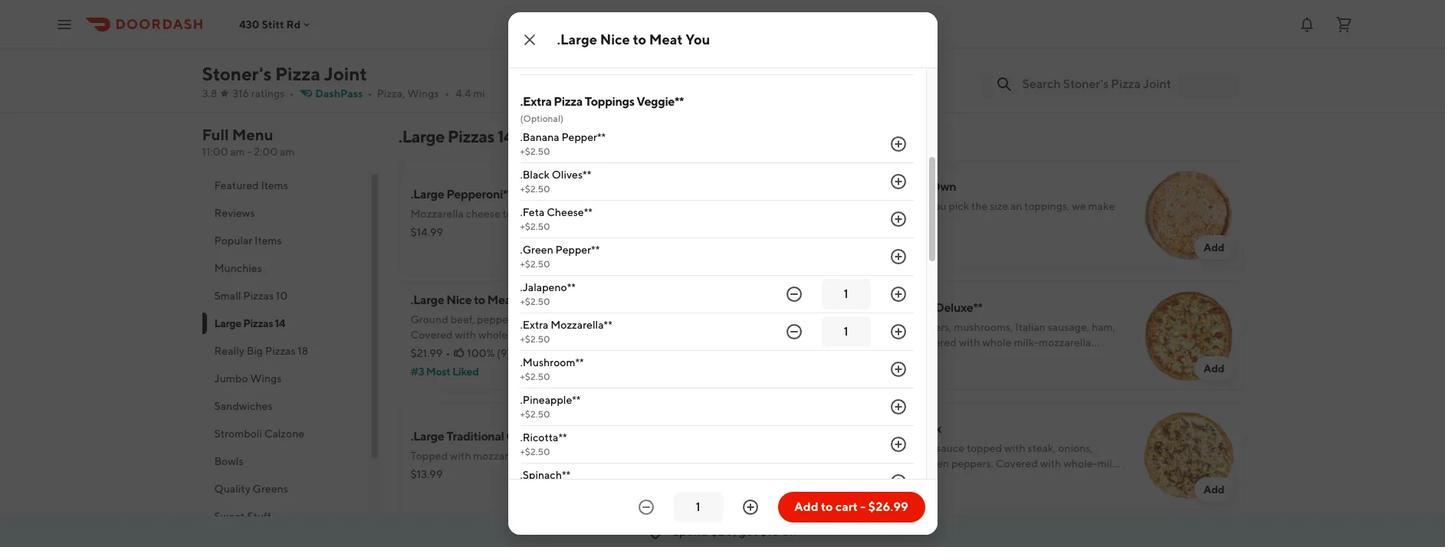 Task type: describe. For each thing, give the bounding box(es) containing it.
meat for .large nice to meat you ground beef, pepperoni, italian sausage, ham and bacon. covered with whole milk-mozzarella cheese.
[[487, 293, 516, 308]]

.jalapeno** +$2.50
[[520, 282, 576, 308]]

+$2.50 inside the .pineapple** +$2.50
[[520, 409, 550, 421]]

.banana
[[520, 131, 560, 144]]

sauce inside .large italian steak stoners white garlic sauce topped with steak, onions, mushrooms, and green peppers. covered with whole-milk mozzarella cheese.
[[937, 443, 965, 455]]

2:00
[[254, 146, 278, 158]]

pizza for .extra
[[554, 95, 583, 109]]

pizza for stoner's
[[275, 63, 320, 84]]

.mushroom** +$2.50
[[520, 357, 584, 383]]

add to cart - $26.99
[[795, 500, 909, 515]]

3 increase quantity by 1 image from the top
[[889, 323, 908, 342]]

and inside .large italian steak stoners white garlic sauce topped with steak, onions, mushrooms, and green peppers. covered with whole-milk mozzarella cheese.
[[901, 458, 919, 470]]

- inside button
[[861, 500, 866, 515]]

pick
[[949, 200, 970, 212]]

with down covered
[[541, 56, 562, 68]]

you for .large nice to meat you ground beef, pepperoni, italian sausage, ham and bacon. covered with whole milk-mozzarella cheese.
[[518, 293, 539, 308]]

$26.99
[[869, 500, 909, 515]]

stoner's for stoner's pizza sauce topped with beef, jalapenos, sprinkled with taco seasoning, and covered with whole-milk mozzarella cheese. served with a side of lettuce, tomato, sour cream, and buffalo sauce.
[[411, 25, 451, 38]]

small pizzas 10 button
[[202, 282, 369, 310]]

• down stoner's pizza joint
[[289, 87, 294, 100]]

group inside '.large nice to meat you' dialog
[[520, 0, 914, 75]]

jumbo
[[214, 373, 248, 385]]

taco
[[434, 41, 456, 53]]

increase quantity by 1 image up pepperoni.
[[889, 286, 908, 304]]

toppings
[[585, 95, 635, 109]]

.extra pizza toppings veggie** group
[[520, 94, 914, 548]]

menu
[[232, 126, 274, 143]]

get inside the large build your own let's get creative! you pick the size an toppings, we make the work of art! $12.99
[[865, 200, 881, 212]]

beef, inside stoner's pizza sauce topped with beef, jalapenos, sprinkled with taco seasoning, and covered with whole-milk mozzarella cheese. served with a side of lettuce, tomato, sour cream, and buffalo sauce.
[[571, 25, 596, 38]]

peppers.
[[952, 458, 994, 470]]

cheese. inside .large italian steak stoners white garlic sauce topped with steak, onions, mushrooms, and green peppers. covered with whole-milk mozzarella cheese.
[[894, 473, 931, 486]]

.extra for .extra mozzarella**
[[520, 319, 549, 332]]

add button for .large italian steak
[[1195, 478, 1235, 502]]

italian inside .large no brainer deluxe** onions, green peppers, mushrooms, italian sausage, ham, and pepperoni. covered with whole milk-mozzarella cheese.
[[1016, 321, 1046, 334]]

covered for brainer
[[915, 337, 957, 349]]

italian inside .large italian steak stoners white garlic sauce topped with steak, onions, mushrooms, and green peppers. covered with whole-milk mozzarella cheese.
[[875, 422, 909, 436]]

.large italian steak image
[[1135, 403, 1244, 512]]

430 stitt rd button
[[239, 18, 313, 30]]

featured
[[214, 179, 259, 192]]

and for you
[[631, 314, 650, 326]]

#3
[[411, 366, 424, 378]]

.large for .large pizzas 14"
[[398, 127, 445, 146]]

pizza
[[453, 25, 478, 38]]

add for .large italian steak
[[1204, 484, 1225, 496]]

veggie**
[[637, 95, 684, 109]]

rd
[[286, 18, 301, 30]]

traditional
[[447, 430, 504, 444]]

increase quantity by 1 image down art!
[[889, 248, 908, 266]]

.small taco image
[[706, 0, 815, 94]]

+$2.50 inside '.black olives** +$2.50'
[[520, 184, 550, 195]]

100% (9)
[[467, 347, 511, 360]]

creative!
[[883, 200, 926, 212]]

and for with
[[511, 41, 530, 53]]

$21.99 for $21.99
[[839, 476, 872, 489]]

ham
[[608, 314, 629, 326]]

popular items
[[214, 235, 282, 247]]

milk- for deluxe**
[[1014, 337, 1039, 349]]

full menu 11:00 am - 2:00 am
[[202, 126, 295, 158]]

sandwiches button
[[202, 393, 369, 420]]

.large no brainer deluxe** onions, green peppers, mushrooms, italian sausage, ham, and pepperoni. covered with whole milk-mozzarella cheese.
[[839, 301, 1116, 364]]

mushrooms, inside .large no brainer deluxe** onions, green peppers, mushrooms, italian sausage, ham, and pepperoni. covered with whole milk-mozzarella cheese.
[[954, 321, 1014, 334]]

0 items, open order cart image
[[1335, 15, 1354, 33]]

.large for .large traditional cheese** topped with mozzarella cheese. $13.99
[[411, 430, 444, 444]]

open menu image
[[55, 15, 74, 33]]

2 vertical spatial current quantity is 1 number field
[[683, 499, 714, 516]]

.large nice to meat you ground beef, pepperoni, italian sausage, ham and bacon. covered with whole milk-mozzarella cheese.
[[411, 293, 685, 341]]

served
[[505, 56, 539, 68]]

meat for .large nice to meat you
[[649, 31, 683, 48]]

whole- inside stoner's pizza sauce topped with beef, jalapenos, sprinkled with taco seasoning, and covered with whole-milk mozzarella cheese. served with a side of lettuce, tomato, sour cream, and buffalo sauce.
[[597, 41, 631, 53]]

sweet
[[214, 511, 245, 523]]

steak
[[911, 422, 942, 436]]

pepperoni**
[[447, 187, 512, 202]]

add inside button
[[795, 500, 819, 515]]

.large traditional cheese** image
[[706, 403, 815, 512]]

18
[[298, 345, 308, 357]]

+$2.50 inside .green pepper** +$2.50
[[520, 259, 550, 270]]

.feta cheese** +$2.50
[[520, 207, 593, 233]]

sausage, for meat
[[564, 314, 606, 326]]

bowls
[[214, 456, 244, 468]]

2 am from the left
[[280, 146, 295, 158]]

cheese
[[466, 208, 501, 220]]

.large nice to meat you dialog
[[508, 0, 938, 548]]

.spinach**
[[520, 470, 571, 482]]

no
[[875, 301, 892, 315]]

covered inside .large italian steak stoners white garlic sauce topped with steak, onions, mushrooms, and green peppers. covered with whole-milk mozzarella cheese.
[[996, 458, 1038, 470]]

.large pepperoni** mozzarella cheese topped with sliced pepperoni $14.99
[[411, 187, 645, 239]]

stoner's pizza sauce topped with beef, jalapenos, sprinkled with taco seasoning, and covered with whole-milk mozzarella cheese. served with a side of lettuce, tomato, sour cream, and buffalo sauce.
[[411, 25, 694, 84]]

steak,
[[1028, 443, 1057, 455]]

increase quantity by 1 image up $26.99
[[889, 473, 908, 492]]

pizzas for .large
[[448, 127, 495, 146]]

sauce inside stoner's pizza sauce topped with beef, jalapenos, sprinkled with taco seasoning, and covered with whole-milk mozzarella cheese. served with a side of lettuce, tomato, sour cream, and buffalo sauce.
[[480, 25, 508, 38]]

spend $20, get $15 off
[[672, 525, 798, 539]]

cheese. inside .large traditional cheese** topped with mozzarella cheese. $13.99
[[528, 450, 565, 463]]

add for .large no brainer deluxe**
[[1204, 363, 1225, 375]]

large for build
[[839, 179, 870, 194]]

14
[[275, 318, 285, 330]]

pepperoni,
[[477, 314, 530, 326]]

+$2.50 inside .jalapeno** +$2.50
[[520, 296, 550, 308]]

$15
[[760, 525, 780, 539]]

+$2.50 inside the .banana pepper** +$2.50
[[520, 146, 550, 157]]

large for pizzas
[[214, 318, 241, 330]]

increase quantity by 1 image up spend $20, get $15 off
[[741, 499, 760, 517]]

pizza,
[[377, 87, 405, 100]]

increase quantity by 1 image down pepperoni.
[[889, 361, 908, 379]]

$12.99
[[839, 234, 872, 246]]

with down steak,
[[1041, 458, 1062, 470]]

sauce.
[[526, 71, 557, 84]]

.large for .large no brainer deluxe** onions, green peppers, mushrooms, italian sausage, ham, and pepperoni. covered with whole milk-mozzarella cheese.
[[839, 301, 873, 315]]

calzone
[[264, 428, 305, 440]]

close .large nice to meat you image
[[520, 31, 539, 49]]

.jalapeno**
[[520, 282, 576, 294]]

onions,
[[1059, 443, 1094, 455]]

mi
[[473, 87, 485, 100]]

stoner's pizza joint
[[202, 63, 367, 84]]

sandwiches
[[214, 400, 273, 413]]

(9)
[[497, 347, 511, 360]]

topped inside stoner's pizza sauce topped with beef, jalapenos, sprinkled with taco seasoning, and covered with whole-milk mozzarella cheese. served with a side of lettuce, tomato, sour cream, and buffalo sauce.
[[510, 25, 546, 38]]

dashpass
[[315, 87, 363, 100]]

notification bell image
[[1299, 15, 1317, 33]]

whole for deluxe**
[[983, 337, 1012, 349]]

cheese. inside stoner's pizza sauce topped with beef, jalapenos, sprinkled with taco seasoning, and covered with whole-milk mozzarella cheese. served with a side of lettuce, tomato, sour cream, and buffalo sauce.
[[465, 56, 502, 68]]

with left taco
[[411, 41, 432, 53]]

cheese. inside .large nice to meat you ground beef, pepperoni, italian sausage, ham and bacon. covered with whole milk-mozzarella cheese.
[[590, 329, 627, 341]]

green inside .large italian steak stoners white garlic sauce topped with steak, onions, mushrooms, and green peppers. covered with whole-milk mozzarella cheese.
[[921, 458, 950, 470]]

.NO Pepperoni** checkbox
[[520, 51, 534, 65]]

really big pizzas 18 button
[[202, 337, 369, 365]]

beef, inside .large nice to meat you ground beef, pepperoni, italian sausage, ham and bacon. covered with whole milk-mozzarella cheese.
[[451, 314, 475, 326]]

wings for jumbo
[[250, 373, 282, 385]]

mozzarella inside .large no brainer deluxe** onions, green peppers, mushrooms, italian sausage, ham, and pepperoni. covered with whole milk-mozzarella cheese.
[[1039, 337, 1092, 349]]

to for .large nice to meat you
[[633, 31, 647, 48]]

jalapenos,
[[598, 25, 647, 38]]

small
[[214, 290, 241, 302]]

cart
[[836, 500, 858, 515]]

stuff
[[247, 511, 271, 523]]

.extra for .extra pizza toppings veggie**
[[520, 95, 552, 109]]

a
[[565, 56, 570, 68]]

ham,
[[1092, 321, 1116, 334]]

really big pizzas 18
[[214, 345, 308, 357]]

add button for .large traditional cheese**
[[766, 478, 806, 502]]

• left "4.4"
[[445, 87, 450, 100]]

increase quantity by 1 image for .feta cheese**
[[889, 210, 908, 229]]

10
[[276, 290, 288, 302]]

.pineapple** +$2.50
[[520, 394, 581, 421]]

1 vertical spatial the
[[839, 216, 856, 228]]

off
[[782, 525, 798, 539]]

stoner's for stoner's pizza joint
[[202, 63, 272, 84]]

most
[[426, 366, 451, 378]]

peppers,
[[910, 321, 952, 334]]

316
[[232, 87, 249, 100]]

.ricotta**
[[520, 432, 567, 444]]

decrease quantity by 1 image for bottommost current quantity is 1 number field
[[637, 499, 655, 517]]

430
[[239, 18, 260, 30]]

to for .large nice to meat you ground beef, pepperoni, italian sausage, ham and bacon. covered with whole milk-mozzarella cheese.
[[474, 293, 485, 308]]

current quantity is 1 number field for .jalapeno**
[[831, 286, 862, 303]]

pepper** for .banana pepper**
[[562, 131, 606, 144]]

sweet stuff
[[214, 511, 271, 523]]

.extra mozzarella** +$2.50
[[520, 319, 613, 345]]

dashpass •
[[315, 87, 372, 100]]

.green
[[520, 244, 554, 256]]

pizzas left 18
[[265, 345, 296, 357]]

cheese** inside .large traditional cheese** topped with mozzarella cheese. $13.99
[[506, 430, 557, 444]]

pepperoni
[[594, 208, 645, 220]]

0 vertical spatial the
[[972, 200, 988, 212]]

$14.99
[[411, 226, 443, 239]]

buffalo
[[489, 71, 524, 84]]



Task type: vqa. For each thing, say whether or not it's contained in the screenshot.
With within .Large Pepperoni** Mozzarella cheese topped with sliced pepperoni $14.99
yes



Task type: locate. For each thing, give the bounding box(es) containing it.
whole- down jalapenos,
[[597, 41, 631, 53]]

0 vertical spatial green
[[879, 321, 908, 334]]

decrease quantity by 1 image
[[785, 323, 803, 342]]

$21.99
[[411, 347, 443, 360], [839, 476, 872, 489]]

2 horizontal spatial to
[[821, 500, 833, 515]]

of
[[594, 56, 604, 68], [884, 216, 894, 228]]

0 vertical spatial italian
[[1016, 321, 1046, 334]]

.large up topped
[[411, 430, 444, 444]]

1 vertical spatial .extra
[[520, 319, 549, 332]]

sausage, left "ham"
[[564, 314, 606, 326]]

popular items button
[[202, 227, 369, 255]]

pepper** down the .extra pizza toppings veggie** (optional) in the top left of the page
[[562, 131, 606, 144]]

1 horizontal spatial the
[[972, 200, 988, 212]]

whole down pepperoni,
[[478, 329, 508, 341]]

milk inside .large italian steak stoners white garlic sauce topped with steak, onions, mushrooms, and green peppers. covered with whole-milk mozzarella cheese.
[[1098, 458, 1119, 470]]

9 +$2.50 from the top
[[520, 447, 550, 458]]

your
[[903, 179, 928, 194]]

.green pepper** +$2.50
[[520, 244, 600, 270]]

an
[[1011, 200, 1023, 212]]

the down let's
[[839, 216, 856, 228]]

beef, up side
[[571, 25, 596, 38]]

(optional)
[[520, 113, 564, 124]]

0 horizontal spatial -
[[247, 146, 252, 158]]

get left $15 on the right bottom of the page
[[739, 525, 758, 539]]

whole inside .large no brainer deluxe** onions, green peppers, mushrooms, italian sausage, ham, and pepperoni. covered with whole milk-mozzarella cheese.
[[983, 337, 1012, 349]]

0 vertical spatial $21.99
[[411, 347, 443, 360]]

work
[[858, 216, 882, 228]]

to inside add to cart - $26.99 button
[[821, 500, 833, 515]]

2 vertical spatial you
[[518, 293, 539, 308]]

liked
[[453, 366, 479, 378]]

0 horizontal spatial sausage,
[[564, 314, 606, 326]]

of inside stoner's pizza sauce topped with beef, jalapenos, sprinkled with taco seasoning, and covered with whole-milk mozzarella cheese. served with a side of lettuce, tomato, sour cream, and buffalo sauce.
[[594, 56, 604, 68]]

7 +$2.50 from the top
[[520, 371, 550, 383]]

italian
[[1016, 321, 1046, 334], [875, 422, 909, 436]]

topped up .no pepperoni** checkbox
[[510, 25, 546, 38]]

am right 11:00
[[230, 146, 245, 158]]

nice inside dialog
[[600, 31, 630, 48]]

covered inside .large no brainer deluxe** onions, green peppers, mushrooms, italian sausage, ham, and pepperoni. covered with whole milk-mozzarella cheese.
[[915, 337, 957, 349]]

bowls button
[[202, 448, 369, 476]]

whole inside .large nice to meat you ground beef, pepperoni, italian sausage, ham and bacon. covered with whole milk-mozzarella cheese.
[[478, 329, 508, 341]]

brainer
[[894, 301, 933, 315]]

+$2.50 down .pineapple**
[[520, 409, 550, 421]]

.extra up '(optional)'
[[520, 95, 552, 109]]

0 horizontal spatial the
[[839, 216, 856, 228]]

add
[[775, 67, 797, 79], [1204, 242, 1225, 254], [1204, 363, 1225, 375], [775, 484, 797, 496], [1204, 484, 1225, 496], [795, 500, 819, 515]]

items down 'reviews' button
[[255, 235, 282, 247]]

+$2.50 inside .ricotta** +$2.50
[[520, 447, 550, 458]]

increase quantity by 1 image for .banana pepper**
[[889, 135, 908, 154]]

1 vertical spatial pepper**
[[556, 244, 600, 256]]

sausage, left 'ham,'
[[1048, 321, 1090, 334]]

1 horizontal spatial you
[[686, 31, 711, 48]]

to left cart
[[821, 500, 833, 515]]

meat up pepperoni,
[[487, 293, 516, 308]]

stoners
[[839, 443, 877, 455]]

pizza up ratings
[[275, 63, 320, 84]]

green up pepperoni.
[[879, 321, 908, 334]]

you for .large nice to meat you
[[686, 31, 711, 48]]

whole-
[[597, 41, 631, 53], [1064, 458, 1098, 470]]

to inside .large nice to meat you ground beef, pepperoni, italian sausage, ham and bacon. covered with whole milk-mozzarella cheese.
[[474, 293, 485, 308]]

Current quantity is 1 number field
[[831, 286, 862, 303], [831, 324, 862, 341], [683, 499, 714, 516]]

1 vertical spatial mushrooms,
[[839, 458, 899, 470]]

#3 most liked
[[411, 366, 479, 378]]

1 vertical spatial large
[[214, 318, 241, 330]]

quality
[[214, 483, 251, 495]]

cheese.
[[465, 56, 502, 68], [590, 329, 627, 341], [839, 352, 877, 364], [528, 450, 565, 463], [894, 473, 931, 486]]

and up served at the top left of page
[[511, 41, 530, 53]]

sausage, inside .large no brainer deluxe** onions, green peppers, mushrooms, italian sausage, ham, and pepperoni. covered with whole milk-mozzarella cheese.
[[1048, 321, 1090, 334]]

0 vertical spatial get
[[865, 200, 881, 212]]

pepper** inside .green pepper** +$2.50
[[556, 244, 600, 256]]

current quantity is 1 number field for .extra mozzarella**
[[831, 324, 862, 341]]

+$2.50 down .jalapeno** at bottom left
[[520, 296, 550, 308]]

.large inside .large nice to meat you ground beef, pepperoni, italian sausage, ham and bacon. covered with whole milk-mozzarella cheese.
[[411, 293, 444, 308]]

and down garlic
[[901, 458, 919, 470]]

greens
[[253, 483, 288, 495]]

items up 'reviews' button
[[261, 179, 288, 192]]

.large up ground
[[411, 293, 444, 308]]

with left steak,
[[1005, 443, 1026, 455]]

with up 100% on the left of page
[[455, 329, 476, 341]]

whole for meat
[[478, 329, 508, 341]]

1 vertical spatial get
[[739, 525, 758, 539]]

topped inside .large italian steak stoners white garlic sauce topped with steak, onions, mushrooms, and green peppers. covered with whole-milk mozzarella cheese.
[[967, 443, 1003, 455]]

quality greens
[[214, 483, 288, 495]]

decrease quantity by 1 image for current quantity is 1 number field corresponding to .jalapeno**
[[785, 286, 803, 304]]

1 horizontal spatial stoner's
[[411, 25, 451, 38]]

.large for .large italian steak stoners white garlic sauce topped with steak, onions, mushrooms, and green peppers. covered with whole-milk mozzarella cheese.
[[839, 422, 873, 436]]

+$2.50 inside .extra mozzarella** +$2.50
[[520, 334, 550, 345]]

1 horizontal spatial nice
[[600, 31, 630, 48]]

large inside the large build your own let's get creative! you pick the size an toppings, we make the work of art! $12.99
[[839, 179, 870, 194]]

1 horizontal spatial milk
[[1098, 458, 1119, 470]]

2 +$2.50 from the top
[[520, 184, 550, 195]]

.banana pepper** +$2.50
[[520, 131, 606, 157]]

size
[[990, 200, 1009, 212]]

1 horizontal spatial green
[[921, 458, 950, 470]]

cheese. inside .large no brainer deluxe** onions, green peppers, mushrooms, italian sausage, ham, and pepperoni. covered with whole milk-mozzarella cheese.
[[839, 352, 877, 364]]

2 .extra from the top
[[520, 319, 549, 332]]

and up mi
[[469, 71, 487, 84]]

topped right cheese
[[503, 208, 538, 220]]

$21.99 •
[[411, 347, 450, 360]]

1 vertical spatial beef,
[[451, 314, 475, 326]]

0 horizontal spatial nice
[[447, 293, 472, 308]]

own
[[930, 179, 957, 194]]

1 +$2.50 from the top
[[520, 146, 550, 157]]

0 horizontal spatial to
[[474, 293, 485, 308]]

reviews button
[[202, 199, 369, 227]]

of inside the large build your own let's get creative! you pick the size an toppings, we make the work of art! $12.99
[[884, 216, 894, 228]]

with up side
[[573, 41, 595, 53]]

1 horizontal spatial pizza
[[554, 95, 583, 109]]

white
[[879, 443, 906, 455]]

pizza inside the .extra pizza toppings veggie** (optional)
[[554, 95, 583, 109]]

1 horizontal spatial -
[[861, 500, 866, 515]]

add button
[[766, 61, 806, 85], [1195, 235, 1235, 260], [1195, 357, 1235, 381], [766, 478, 806, 502], [1195, 478, 1235, 502]]

+$2.50 down italian
[[520, 334, 550, 345]]

0 horizontal spatial milk-
[[510, 329, 535, 341]]

increase quantity by 1 image up white
[[889, 398, 908, 417]]

stromboli calzone button
[[202, 420, 369, 448]]

with left sliced
[[541, 208, 562, 220]]

1 vertical spatial whole-
[[1064, 458, 1098, 470]]

1 vertical spatial items
[[255, 235, 282, 247]]

mozzarella inside stoner's pizza sauce topped with beef, jalapenos, sprinkled with taco seasoning, and covered with whole-milk mozzarella cheese. served with a side of lettuce, tomato, sour cream, and buffalo sauce.
[[411, 56, 463, 68]]

sauce up peppers. at the right bottom of the page
[[937, 443, 965, 455]]

covered for to
[[411, 329, 453, 341]]

and inside .large nice to meat you ground beef, pepperoni, italian sausage, ham and bacon. covered with whole milk-mozzarella cheese.
[[631, 314, 650, 326]]

+$2.50 down .green
[[520, 259, 550, 270]]

.large up side
[[557, 31, 597, 48]]

.large for .large pepperoni** mozzarella cheese topped with sliced pepperoni $14.99
[[411, 187, 444, 202]]

1 vertical spatial to
[[474, 293, 485, 308]]

wings for pizza,
[[408, 87, 439, 100]]

beef, right ground
[[451, 314, 475, 326]]

0 vertical spatial items
[[261, 179, 288, 192]]

.feta
[[520, 207, 545, 219]]

and for onions,
[[839, 337, 858, 349]]

with down traditional
[[450, 450, 471, 463]]

.large for .large nice to meat you ground beef, pepperoni, italian sausage, ham and bacon. covered with whole milk-mozzarella cheese.
[[411, 293, 444, 308]]

increase quantity by 1 image
[[889, 173, 908, 191], [889, 248, 908, 266], [889, 286, 908, 304], [889, 361, 908, 379], [889, 436, 908, 454], [889, 473, 908, 492], [741, 499, 760, 517]]

1 vertical spatial cheese**
[[506, 430, 557, 444]]

1 horizontal spatial decrease quantity by 1 image
[[785, 286, 803, 304]]

.extra down .jalapeno** +$2.50
[[520, 319, 549, 332]]

pepper** down sliced
[[556, 244, 600, 256]]

milk- inside .large no brainer deluxe** onions, green peppers, mushrooms, italian sausage, ham, and pepperoni. covered with whole milk-mozzarella cheese.
[[1014, 337, 1039, 349]]

with up covered
[[548, 25, 569, 38]]

increase quantity by 1 image
[[889, 135, 908, 154], [889, 210, 908, 229], [889, 323, 908, 342], [889, 398, 908, 417]]

Item Search search field
[[1023, 76, 1231, 93]]

1 vertical spatial -
[[861, 500, 866, 515]]

0 horizontal spatial am
[[230, 146, 245, 158]]

cheese** down the .pineapple** +$2.50
[[506, 430, 557, 444]]

add for large build your own
[[1204, 242, 1225, 254]]

nice for .large nice to meat you
[[600, 31, 630, 48]]

0 horizontal spatial sauce
[[480, 25, 508, 38]]

1 vertical spatial current quantity is 1 number field
[[831, 324, 862, 341]]

0 vertical spatial large
[[839, 179, 870, 194]]

we
[[1073, 200, 1087, 212]]

you inside .large nice to meat you ground beef, pepperoni, italian sausage, ham and bacon. covered with whole milk-mozzarella cheese.
[[518, 293, 539, 308]]

1 horizontal spatial of
[[884, 216, 894, 228]]

+$2.50 down .mushroom**
[[520, 371, 550, 383]]

1 horizontal spatial italian
[[1016, 321, 1046, 334]]

0 horizontal spatial milk
[[631, 41, 651, 53]]

stromboli
[[214, 428, 262, 440]]

0 vertical spatial pepper**
[[562, 131, 606, 144]]

stoner's inside stoner's pizza sauce topped with beef, jalapenos, sprinkled with taco seasoning, and covered with whole-milk mozzarella cheese. served with a side of lettuce, tomato, sour cream, and buffalo sauce.
[[411, 25, 451, 38]]

1 horizontal spatial beef,
[[571, 25, 596, 38]]

$21.99 for $21.99 •
[[411, 347, 443, 360]]

and right "ham"
[[631, 314, 650, 326]]

cheese. down onions,
[[839, 352, 877, 364]]

sausage, for deluxe**
[[1048, 321, 1090, 334]]

with down "deluxe**"
[[959, 337, 981, 349]]

to up pepperoni,
[[474, 293, 485, 308]]

quality greens button
[[202, 476, 369, 503]]

whole- inside .large italian steak stoners white garlic sauce topped with steak, onions, mushrooms, and green peppers. covered with whole-milk mozzarella cheese.
[[1064, 458, 1098, 470]]

sausage, inside .large nice to meat you ground beef, pepperoni, italian sausage, ham and bacon. covered with whole milk-mozzarella cheese.
[[564, 314, 606, 326]]

to
[[633, 31, 647, 48], [474, 293, 485, 308], [821, 500, 833, 515]]

add button for .large no brainer deluxe**
[[1195, 357, 1235, 381]]

covered
[[411, 329, 453, 341], [915, 337, 957, 349], [996, 458, 1038, 470]]

jumbo wings
[[214, 373, 282, 385]]

1 .extra from the top
[[520, 95, 552, 109]]

.pineapple**
[[520, 394, 581, 407]]

• up '#3 most liked' at left bottom
[[446, 347, 450, 360]]

covered down peppers,
[[915, 337, 957, 349]]

$21.99 up add to cart - $26.99
[[839, 476, 872, 489]]

current quantity is 1 number field up onions,
[[831, 286, 862, 303]]

6 +$2.50 from the top
[[520, 334, 550, 345]]

bacon.
[[652, 314, 685, 326]]

0 horizontal spatial whole-
[[597, 41, 631, 53]]

0 horizontal spatial get
[[739, 525, 758, 539]]

topped inside .large pepperoni** mozzarella cheese topped with sliced pepperoni $14.99
[[503, 208, 538, 220]]

1 horizontal spatial mushrooms,
[[954, 321, 1014, 334]]

.large
[[557, 31, 597, 48], [398, 127, 445, 146], [411, 187, 444, 202], [411, 293, 444, 308], [839, 301, 873, 315], [839, 422, 873, 436], [411, 430, 444, 444]]

meat inside dialog
[[649, 31, 683, 48]]

1 horizontal spatial to
[[633, 31, 647, 48]]

0 vertical spatial current quantity is 1 number field
[[831, 286, 862, 303]]

decrease quantity by 1 image
[[785, 286, 803, 304], [637, 499, 655, 517]]

green
[[879, 321, 908, 334], [921, 458, 950, 470]]

meat inside .large nice to meat you ground beef, pepperoni, italian sausage, ham and bacon. covered with whole milk-mozzarella cheese.
[[487, 293, 516, 308]]

0 horizontal spatial whole
[[478, 329, 508, 341]]

• left pizza,
[[368, 87, 372, 100]]

2 horizontal spatial you
[[928, 200, 947, 212]]

pepper**
[[562, 131, 606, 144], [556, 244, 600, 256]]

get up "work"
[[865, 200, 881, 212]]

0 vertical spatial sauce
[[480, 25, 508, 38]]

italian left 'ham,'
[[1016, 321, 1046, 334]]

italian up white
[[875, 422, 909, 436]]

pizzas left 14"
[[448, 127, 495, 146]]

wings down sour
[[408, 87, 439, 100]]

11:00
[[202, 146, 228, 158]]

1 am from the left
[[230, 146, 245, 158]]

sauce up 'seasoning,'
[[480, 25, 508, 38]]

stoner's up taco
[[411, 25, 451, 38]]

+$2.50 inside .feta cheese** +$2.50
[[520, 221, 550, 233]]

increase quantity by 1 image down no
[[889, 323, 908, 342]]

pepper** inside the .banana pepper** +$2.50
[[562, 131, 606, 144]]

popular
[[214, 235, 253, 247]]

0 vertical spatial wings
[[408, 87, 439, 100]]

.large pizzas 14"
[[398, 127, 520, 146]]

.large buffalo chicken** image
[[706, 524, 815, 548]]

5 +$2.50 from the top
[[520, 296, 550, 308]]

group
[[520, 0, 914, 75]]

- inside full menu 11:00 am - 2:00 am
[[247, 146, 252, 158]]

.large inside .large italian steak stoners white garlic sauce topped with steak, onions, mushrooms, and green peppers. covered with whole-milk mozzarella cheese.
[[839, 422, 873, 436]]

milk- inside .large nice to meat you ground beef, pepperoni, italian sausage, ham and bacon. covered with whole milk-mozzarella cheese.
[[510, 329, 535, 341]]

with inside .large nice to meat you ground beef, pepperoni, italian sausage, ham and bacon. covered with whole milk-mozzarella cheese.
[[455, 329, 476, 341]]

+$2.50 inside .mushroom** +$2.50
[[520, 371, 550, 383]]

.NO Italian Sausage** checkbox
[[520, 16, 534, 30]]

1 vertical spatial pizza
[[554, 95, 583, 109]]

0 horizontal spatial pizza
[[275, 63, 320, 84]]

large pizzas 14
[[214, 318, 285, 330]]

mozzarella inside .large nice to meat you ground beef, pepperoni, italian sausage, ham and bacon. covered with whole milk-mozzarella cheese.
[[535, 329, 588, 341]]

+$2.50 down '.banana'
[[520, 146, 550, 157]]

nice for .large nice to meat you ground beef, pepperoni, italian sausage, ham and bacon. covered with whole milk-mozzarella cheese.
[[447, 293, 472, 308]]

0 horizontal spatial mushrooms,
[[839, 458, 899, 470]]

meat up tomato,
[[649, 31, 683, 48]]

1 vertical spatial topped
[[503, 208, 538, 220]]

1 horizontal spatial meat
[[649, 31, 683, 48]]

pepper** for .green pepper**
[[556, 244, 600, 256]]

covered down ground
[[411, 329, 453, 341]]

pizzas for large
[[243, 318, 273, 330]]

green down garlic
[[921, 458, 950, 470]]

100%
[[467, 347, 495, 360]]

0 horizontal spatial you
[[518, 293, 539, 308]]

3 +$2.50 from the top
[[520, 221, 550, 233]]

•
[[289, 87, 294, 100], [368, 87, 372, 100], [445, 87, 450, 100], [446, 347, 450, 360]]

with inside .large traditional cheese** topped with mozzarella cheese. $13.99
[[450, 450, 471, 463]]

the
[[972, 200, 988, 212], [839, 216, 856, 228]]

cheese. down 'seasoning,'
[[465, 56, 502, 68]]

with inside .large pepperoni** mozzarella cheese topped with sliced pepperoni $14.99
[[541, 208, 562, 220]]

1 horizontal spatial am
[[280, 146, 295, 158]]

0 horizontal spatial covered
[[411, 329, 453, 341]]

cheese** inside .feta cheese** +$2.50
[[547, 207, 593, 219]]

1 horizontal spatial whole-
[[1064, 458, 1098, 470]]

wings down really big pizzas 18
[[250, 373, 282, 385]]

1 horizontal spatial covered
[[915, 337, 957, 349]]

1 horizontal spatial whole
[[983, 337, 1012, 349]]

1 vertical spatial milk
[[1098, 458, 1119, 470]]

green inside .large no brainer deluxe** onions, green peppers, mushrooms, italian sausage, ham, and pepperoni. covered with whole milk-mozzarella cheese.
[[879, 321, 908, 334]]

+$2.50
[[520, 146, 550, 157], [520, 184, 550, 195], [520, 221, 550, 233], [520, 259, 550, 270], [520, 296, 550, 308], [520, 334, 550, 345], [520, 371, 550, 383], [520, 409, 550, 421], [520, 447, 550, 458]]

mozzarella**
[[551, 319, 613, 332]]

2 vertical spatial topped
[[967, 443, 1003, 455]]

topped
[[411, 450, 448, 463]]

.large inside .large traditional cheese** topped with mozzarella cheese. $13.99
[[411, 430, 444, 444]]

.extra inside the .extra pizza toppings veggie** (optional)
[[520, 95, 552, 109]]

whole down "deluxe**"
[[983, 337, 1012, 349]]

italian
[[532, 314, 562, 326]]

.large traditional cheese** topped with mozzarella cheese. $13.99
[[411, 430, 565, 481]]

1 horizontal spatial get
[[865, 200, 881, 212]]

1 horizontal spatial wings
[[408, 87, 439, 100]]

- right cart
[[861, 500, 866, 515]]

0 horizontal spatial green
[[879, 321, 908, 334]]

1 vertical spatial stoner's
[[202, 63, 272, 84]]

0 horizontal spatial of
[[594, 56, 604, 68]]

.extra
[[520, 95, 552, 109], [520, 319, 549, 332]]

4 +$2.50 from the top
[[520, 259, 550, 270]]

1 vertical spatial of
[[884, 216, 894, 228]]

to up lettuce,
[[633, 31, 647, 48]]

0 vertical spatial of
[[594, 56, 604, 68]]

add for .large traditional cheese**
[[775, 484, 797, 496]]

onions,
[[839, 321, 877, 334]]

whole- down 'onions,'
[[1064, 458, 1098, 470]]

1 horizontal spatial sauce
[[937, 443, 965, 455]]

am right 2:00
[[280, 146, 295, 158]]

whole
[[478, 329, 508, 341], [983, 337, 1012, 349]]

$21.99 up #3
[[411, 347, 443, 360]]

.large inside .large pepperoni** mozzarella cheese topped with sliced pepperoni $14.99
[[411, 187, 444, 202]]

0 vertical spatial mushrooms,
[[954, 321, 1014, 334]]

you inside dialog
[[686, 31, 711, 48]]

mozzarella inside .large traditional cheese** topped with mozzarella cheese. $13.99
[[473, 450, 526, 463]]

1 vertical spatial sauce
[[937, 443, 965, 455]]

1 vertical spatial meat
[[487, 293, 516, 308]]

large down small in the left bottom of the page
[[214, 318, 241, 330]]

pizzas left 10
[[243, 290, 274, 302]]

pizzas
[[448, 127, 495, 146], [243, 290, 274, 302], [243, 318, 273, 330], [265, 345, 296, 357]]

items
[[261, 179, 288, 192], [255, 235, 282, 247]]

0 vertical spatial whole-
[[597, 41, 631, 53]]

of right side
[[594, 56, 604, 68]]

1 vertical spatial nice
[[447, 293, 472, 308]]

0 horizontal spatial wings
[[250, 373, 282, 385]]

4.4
[[456, 87, 471, 100]]

pizza up '(optional)'
[[554, 95, 583, 109]]

featured items button
[[202, 172, 369, 199]]

of left art!
[[884, 216, 894, 228]]

current quantity is 1 number field up spend
[[683, 499, 714, 516]]

tomato,
[[646, 56, 684, 68]]

increase quantity by 1 image up creative!
[[889, 173, 908, 191]]

.large pepperoni** image
[[706, 160, 815, 269]]

0 horizontal spatial decrease quantity by 1 image
[[637, 499, 655, 517]]

+$2.50 down .black
[[520, 184, 550, 195]]

.large down "pizza, wings • 4.4 mi"
[[398, 127, 445, 146]]

spend
[[672, 525, 708, 539]]

increase quantity by 1 image left garlic
[[889, 436, 908, 454]]

covered
[[532, 41, 571, 53]]

cheese. down .ricotta**
[[528, 450, 565, 463]]

0 vertical spatial milk
[[631, 41, 651, 53]]

and inside .large no brainer deluxe** onions, green peppers, mushrooms, italian sausage, ham, and pepperoni. covered with whole milk-mozzarella cheese.
[[839, 337, 858, 349]]

nice inside .large nice to meat you ground beef, pepperoni, italian sausage, ham and bacon. covered with whole milk-mozzarella cheese.
[[447, 293, 472, 308]]

0 vertical spatial beef,
[[571, 25, 596, 38]]

8 +$2.50 from the top
[[520, 409, 550, 421]]

.large up mozzarella
[[411, 187, 444, 202]]

2 increase quantity by 1 image from the top
[[889, 210, 908, 229]]

.large no brainer deluxe** image
[[1135, 281, 1244, 390]]

0 horizontal spatial beef,
[[451, 314, 475, 326]]

1 horizontal spatial $21.99
[[839, 476, 872, 489]]

large build your own let's get creative! you pick the size an toppings, we make the work of art! $12.99
[[839, 179, 1115, 246]]

milk inside stoner's pizza sauce topped with beef, jalapenos, sprinkled with taco seasoning, and covered with whole-milk mozzarella cheese. served with a side of lettuce, tomato, sour cream, and buffalo sauce.
[[631, 41, 651, 53]]

am
[[230, 146, 245, 158], [280, 146, 295, 158]]

.extra pizza toppings veggie** (optional)
[[520, 95, 684, 124]]

2 horizontal spatial covered
[[996, 458, 1038, 470]]

mozzarella inside .large italian steak stoners white garlic sauce topped with steak, onions, mushrooms, and green peppers. covered with whole-milk mozzarella cheese.
[[839, 473, 892, 486]]

large up let's
[[839, 179, 870, 194]]

milk- for meat
[[510, 329, 535, 341]]

0 vertical spatial nice
[[600, 31, 630, 48]]

.large bbq chicken** image
[[1135, 524, 1244, 548]]

items for featured items
[[261, 179, 288, 192]]

stoner's up 316
[[202, 63, 272, 84]]

0 vertical spatial to
[[633, 31, 647, 48]]

2 vertical spatial to
[[821, 500, 833, 515]]

cheese** down '.black olives** +$2.50'
[[547, 207, 593, 219]]

1 vertical spatial green
[[921, 458, 950, 470]]

covered inside .large nice to meat you ground beef, pepperoni, italian sausage, ham and bacon. covered with whole milk-mozzarella cheese.
[[411, 329, 453, 341]]

.extra inside .extra mozzarella** +$2.50
[[520, 319, 549, 332]]

mozzarella
[[411, 208, 464, 220]]

you inside the large build your own let's get creative! you pick the size an toppings, we make the work of art! $12.99
[[928, 200, 947, 212]]

deluxe**
[[936, 301, 983, 315]]

increase quantity by 1 image up build
[[889, 135, 908, 154]]

4 increase quantity by 1 image from the top
[[889, 398, 908, 417]]

sour
[[411, 71, 432, 84]]

sliced
[[564, 208, 592, 220]]

0 vertical spatial -
[[247, 146, 252, 158]]

1 vertical spatial wings
[[250, 373, 282, 385]]

nice up ground
[[447, 293, 472, 308]]

0 vertical spatial cheese**
[[547, 207, 593, 219]]

1 increase quantity by 1 image from the top
[[889, 135, 908, 154]]

large build your own image
[[1135, 160, 1244, 269]]

wings inside button
[[250, 373, 282, 385]]

.large nice to meat you image
[[706, 281, 815, 390]]

.large inside .large no brainer deluxe** onions, green peppers, mushrooms, italian sausage, ham, and pepperoni. covered with whole milk-mozzarella cheese.
[[839, 301, 873, 315]]

.large for .large nice to meat you
[[557, 31, 597, 48]]

items for popular items
[[255, 235, 282, 247]]

0 horizontal spatial stoner's
[[202, 63, 272, 84]]

cheese. down "ham"
[[590, 329, 627, 341]]

1 vertical spatial you
[[928, 200, 947, 212]]

$13.99
[[411, 469, 443, 481]]

- left 2:00
[[247, 146, 252, 158]]

0 horizontal spatial large
[[214, 318, 241, 330]]

pizzas for small
[[243, 290, 274, 302]]

ratings
[[251, 87, 285, 100]]

.large inside dialog
[[557, 31, 597, 48]]

munchies button
[[202, 255, 369, 282]]

covered down steak,
[[996, 458, 1038, 470]]

1 horizontal spatial large
[[839, 179, 870, 194]]

1 horizontal spatial milk-
[[1014, 337, 1039, 349]]

cream,
[[434, 71, 467, 84]]

full
[[202, 126, 229, 143]]

increase quantity by 1 image for .pineapple**
[[889, 398, 908, 417]]

add button for large build your own
[[1195, 235, 1235, 260]]

mushrooms, inside .large italian steak stoners white garlic sauce topped with steak, onions, mushrooms, and green peppers. covered with whole-milk mozzarella cheese.
[[839, 458, 899, 470]]

and down onions,
[[839, 337, 858, 349]]

0 horizontal spatial italian
[[875, 422, 909, 436]]

current quantity is 1 number field right decrease quantity by 1 icon on the bottom right
[[831, 324, 862, 341]]

14"
[[498, 127, 520, 146]]

.large up onions,
[[839, 301, 873, 315]]

topped up peppers. at the right bottom of the page
[[967, 443, 1003, 455]]

with inside .large no brainer deluxe** onions, green peppers, mushrooms, italian sausage, ham, and pepperoni. covered with whole milk-mozzarella cheese.
[[959, 337, 981, 349]]



